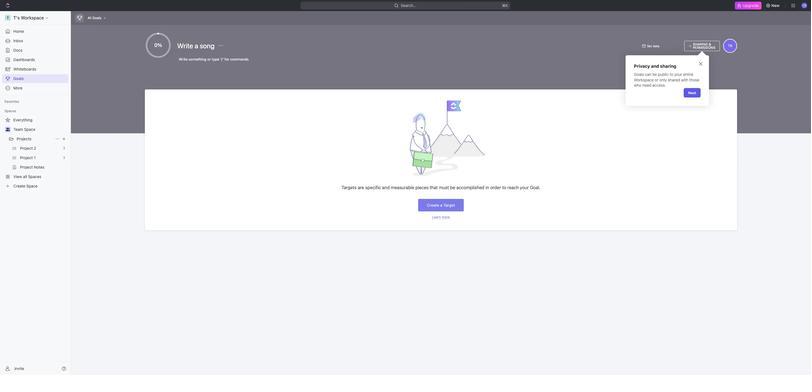Task type: vqa. For each thing, say whether or not it's contained in the screenshot.
with
yes



Task type: describe. For each thing, give the bounding box(es) containing it.
dashboards
[[13, 57, 35, 62]]

next
[[689, 91, 697, 95]]

those
[[690, 78, 700, 82]]

workspace inside goals can be public to your entire workspace or only shared with those who need access.
[[634, 78, 654, 82]]

user group image
[[6, 128, 10, 131]]

inbox
[[13, 38, 23, 43]]

home
[[13, 29, 24, 34]]

project 2
[[20, 146, 36, 151]]

specific
[[366, 185, 381, 190]]

×
[[699, 60, 703, 67]]

goal.
[[530, 185, 541, 190]]

project for project 1
[[20, 156, 33, 160]]

more
[[13, 86, 23, 90]]

projects link
[[17, 135, 53, 144]]

create a target
[[427, 203, 455, 208]]

inbox link
[[2, 36, 68, 45]]

favorites
[[4, 100, 19, 104]]

1
[[34, 156, 36, 160]]

your inside goals can be public to your entire workspace or only shared with those who need access.
[[675, 72, 683, 77]]

view all spaces
[[13, 174, 41, 179]]

that
[[430, 185, 438, 190]]

goals for goals can be public to your entire workspace or only shared with those who need access.
[[634, 72, 644, 77]]

1 vertical spatial to
[[503, 185, 507, 190]]

set
[[648, 44, 652, 48]]

pieces
[[416, 185, 429, 190]]

learn more
[[432, 215, 450, 220]]

team
[[13, 127, 23, 132]]

all goals link
[[86, 14, 103, 22]]

targets
[[342, 185, 357, 190]]

sharing
[[661, 64, 677, 69]]

project notes link
[[20, 163, 67, 172]]

create space link
[[2, 182, 67, 191]]

project 1
[[20, 156, 36, 160]]

be inside goals can be public to your entire workspace or only shared with those who need access.
[[653, 72, 657, 77]]

project 1 link
[[20, 154, 61, 163]]

1 vertical spatial be
[[450, 185, 456, 190]]

create space
[[13, 184, 38, 189]]

project notes
[[20, 165, 44, 170]]

need
[[643, 83, 652, 88]]

everything
[[13, 118, 32, 122]]

3 for 2
[[63, 146, 65, 151]]

next button
[[684, 88, 701, 98]]

with
[[682, 78, 689, 82]]

access.
[[653, 83, 666, 88]]

or
[[655, 78, 659, 82]]

search...
[[401, 3, 417, 8]]

write
[[177, 42, 193, 50]]

projects
[[17, 137, 31, 141]]

more
[[442, 215, 450, 220]]

project for project notes
[[20, 165, 33, 170]]

sharing
[[693, 42, 708, 46]]

team space link
[[13, 125, 67, 134]]

learn more link
[[432, 215, 450, 220]]

privacy
[[634, 64, 650, 69]]

are
[[358, 185, 364, 190]]

new button
[[764, 1, 784, 10]]

and inside the × dialog
[[652, 64, 660, 69]]

&
[[709, 42, 712, 46]]

view all spaces link
[[2, 173, 67, 181]]

in
[[486, 185, 489, 190]]

space for create space
[[26, 184, 38, 189]]

notes
[[34, 165, 44, 170]]

× dialog
[[626, 55, 710, 106]]

t
[[7, 16, 9, 20]]



Task type: locate. For each thing, give the bounding box(es) containing it.
targets are specific and measurable pieces that must be accomplished in order to reach your goal.
[[342, 185, 541, 190]]

1 vertical spatial and
[[382, 185, 390, 190]]

0 horizontal spatial and
[[382, 185, 390, 190]]

spaces up create space link
[[28, 174, 41, 179]]

0 horizontal spatial spaces
[[4, 109, 16, 113]]

goals for goals
[[13, 76, 24, 81]]

2
[[34, 146, 36, 151]]

1 vertical spatial space
[[26, 184, 38, 189]]

0 vertical spatial space
[[24, 127, 35, 132]]

0 horizontal spatial workspace
[[21, 15, 44, 20]]

sharing & permissions
[[693, 42, 716, 50]]

space inside team space "link"
[[24, 127, 35, 132]]

favorites button
[[2, 99, 21, 105]]

who
[[634, 83, 642, 88]]

1 vertical spatial project
[[20, 156, 33, 160]]

t's workspace, , element
[[5, 15, 11, 21]]

0 vertical spatial your
[[675, 72, 683, 77]]

2 project from the top
[[20, 156, 33, 160]]

0 vertical spatial 3
[[63, 146, 65, 151]]

to
[[670, 72, 674, 77], [503, 185, 507, 190]]

shared
[[668, 78, 681, 82]]

goals link
[[2, 74, 68, 83]]

3 for 1
[[63, 156, 65, 160]]

0 horizontal spatial tb button
[[724, 39, 738, 53]]

1 horizontal spatial be
[[653, 72, 657, 77]]

space for team space
[[24, 127, 35, 132]]

workspace inside the sidebar "navigation"
[[21, 15, 44, 20]]

3
[[63, 146, 65, 151], [63, 156, 65, 160]]

0 horizontal spatial to
[[503, 185, 507, 190]]

t's workspace
[[13, 15, 44, 20]]

be right must
[[450, 185, 456, 190]]

0 horizontal spatial be
[[450, 185, 456, 190]]

team space
[[13, 127, 35, 132]]

0 vertical spatial project
[[20, 146, 33, 151]]

tb for right tb dropdown button
[[803, 4, 807, 7]]

reach
[[508, 185, 519, 190]]

workspace
[[21, 15, 44, 20], [634, 78, 654, 82]]

project left 1
[[20, 156, 33, 160]]

1 vertical spatial your
[[520, 185, 529, 190]]

sidebar navigation
[[0, 11, 72, 376]]

accomplished
[[457, 185, 485, 190]]

0 vertical spatial tb button
[[801, 1, 809, 10]]

1 horizontal spatial your
[[675, 72, 683, 77]]

0 vertical spatial to
[[670, 72, 674, 77]]

3 project from the top
[[20, 165, 33, 170]]

0 horizontal spatial tb
[[729, 44, 733, 48]]

1 project from the top
[[20, 146, 33, 151]]

1 vertical spatial 3
[[63, 156, 65, 160]]

spaces down favorites button
[[4, 109, 16, 113]]

goals inside goals can be public to your entire workspace or only shared with those who need access.
[[634, 72, 644, 77]]

workspace up need
[[634, 78, 654, 82]]

0 vertical spatial tb
[[803, 4, 807, 7]]

and
[[652, 64, 660, 69], [382, 185, 390, 190]]

invite
[[14, 367, 24, 371]]

goals can be public to your entire workspace or only shared with those who need access.
[[634, 72, 701, 88]]

upgrade
[[743, 3, 759, 8]]

spaces
[[4, 109, 16, 113], [28, 174, 41, 179]]

whiteboards link
[[2, 65, 68, 74]]

only
[[660, 78, 667, 82]]

all
[[23, 174, 27, 179]]

1 horizontal spatial workspace
[[634, 78, 654, 82]]

goals inside 'link'
[[13, 76, 24, 81]]

0 horizontal spatial goals
[[13, 76, 24, 81]]

set date button
[[640, 42, 682, 49]]

workspace up home "link"
[[21, 15, 44, 20]]

docs link
[[2, 46, 68, 55]]

1 horizontal spatial goals
[[634, 72, 644, 77]]

upgrade link
[[736, 2, 762, 9]]

order
[[491, 185, 501, 190]]

t's
[[13, 15, 20, 20]]

a
[[195, 42, 198, 50]]

project left "2"
[[20, 146, 33, 151]]

0 horizontal spatial your
[[520, 185, 529, 190]]

space down everything link
[[24, 127, 35, 132]]

to up shared
[[670, 72, 674, 77]]

1 horizontal spatial and
[[652, 64, 660, 69]]

3 up project notes link
[[63, 156, 65, 160]]

3 right project 2 link
[[63, 146, 65, 151]]

public
[[658, 72, 669, 77]]

whiteboards
[[13, 67, 36, 72]]

1 3 from the top
[[63, 146, 65, 151]]

measurable
[[391, 185, 415, 190]]

2 3 from the top
[[63, 156, 65, 160]]

1 horizontal spatial to
[[670, 72, 674, 77]]

and up can
[[652, 64, 660, 69]]

tree containing everything
[[2, 116, 68, 191]]

× button
[[699, 60, 703, 67]]

your up shared
[[675, 72, 683, 77]]

0 vertical spatial spaces
[[4, 109, 16, 113]]

dashboards link
[[2, 55, 68, 64]]

1 vertical spatial workspace
[[634, 78, 654, 82]]

0 vertical spatial and
[[652, 64, 660, 69]]

1 horizontal spatial spaces
[[28, 174, 41, 179]]

goals up more
[[13, 76, 24, 81]]

your
[[675, 72, 683, 77], [520, 185, 529, 190]]

everything link
[[2, 116, 67, 125]]

0 vertical spatial workspace
[[21, 15, 44, 20]]

1 vertical spatial tb button
[[724, 39, 738, 53]]

tb
[[803, 4, 807, 7], [729, 44, 733, 48]]

home link
[[2, 27, 68, 36]]

goals down privacy
[[634, 72, 644, 77]]

be
[[653, 72, 657, 77], [450, 185, 456, 190]]

project 2 link
[[20, 144, 61, 153]]

be up or on the top of page
[[653, 72, 657, 77]]

goals
[[634, 72, 644, 77], [13, 76, 24, 81]]

1 horizontal spatial tb
[[803, 4, 807, 7]]

can
[[645, 72, 652, 77]]

learn
[[432, 215, 441, 220]]

space inside create space link
[[26, 184, 38, 189]]

1 vertical spatial spaces
[[28, 174, 41, 179]]

⌘k
[[502, 3, 509, 8]]

tree
[[2, 116, 68, 191]]

entire
[[684, 72, 694, 77]]

project for project 2
[[20, 146, 33, 151]]

and right specific
[[382, 185, 390, 190]]

all goals
[[88, 16, 101, 20]]

permissions
[[693, 45, 716, 50]]

1 horizontal spatial tb button
[[801, 1, 809, 10]]

space
[[24, 127, 35, 132], [26, 184, 38, 189]]

more button
[[2, 84, 68, 93]]

to right order
[[503, 185, 507, 190]]

space down view all spaces link
[[26, 184, 38, 189]]

project up 'view all spaces'
[[20, 165, 33, 170]]

date
[[653, 44, 660, 48]]

create
[[13, 184, 25, 189]]

view
[[13, 174, 22, 179]]

1 vertical spatial tb
[[729, 44, 733, 48]]

must
[[439, 185, 449, 190]]

set date
[[648, 44, 660, 48]]

tb for tb dropdown button to the bottom
[[729, 44, 733, 48]]

2 vertical spatial project
[[20, 165, 33, 170]]

to inside goals can be public to your entire workspace or only shared with those who need access.
[[670, 72, 674, 77]]

new
[[772, 3, 780, 8]]

your left goal.
[[520, 185, 529, 190]]

docs
[[13, 48, 23, 53]]

song
[[200, 42, 215, 50]]

write a song
[[177, 42, 216, 50]]

privacy and sharing
[[634, 64, 677, 69]]

0 vertical spatial be
[[653, 72, 657, 77]]

tree inside the sidebar "navigation"
[[2, 116, 68, 191]]



